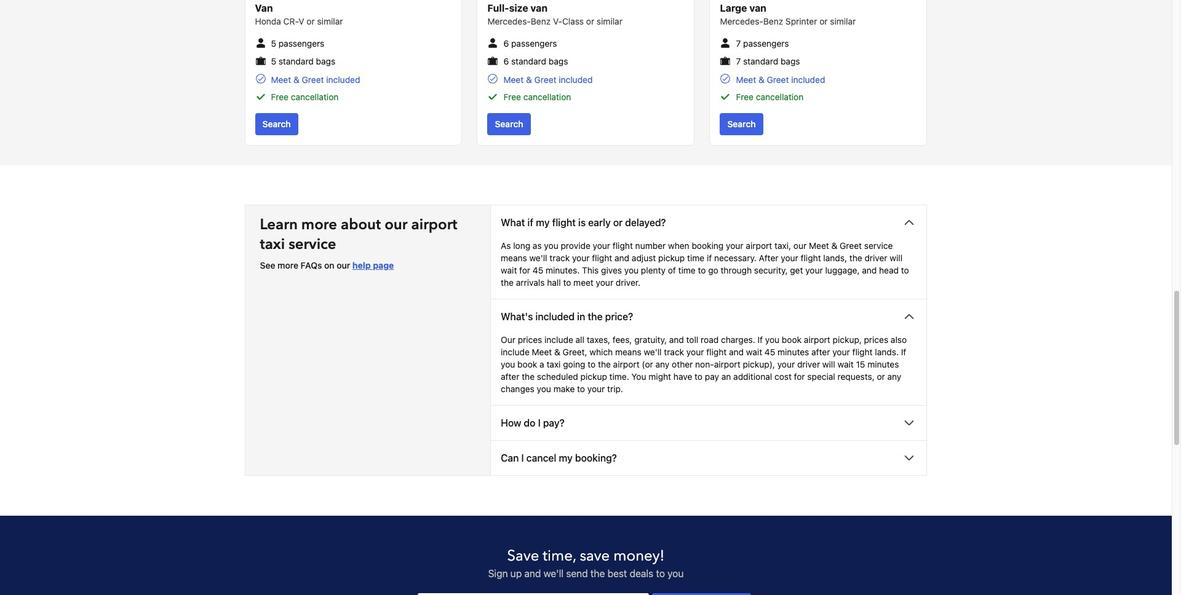 Task type: describe. For each thing, give the bounding box(es) containing it.
booking
[[692, 240, 724, 251]]

flight up get
[[801, 253, 821, 263]]

early
[[588, 217, 611, 228]]

gives
[[601, 265, 622, 275]]

to right "make"
[[577, 384, 585, 394]]

& inside our prices include all taxes, fees, gratuity, and toll road charges. if you book airport pickup, prices also include meet & greet, which means we'll track your flight and wait 45 minutes after your flight lands. if you book a taxi going to the airport (or any other non-airport pickup), your driver will wait 15 minutes after the scheduled pickup time. you might have to pay an additional cost for special requests, or any changes you make to your trip.
[[554, 347, 560, 357]]

what if my flight is early or delayed? button
[[491, 205, 927, 240]]

similar inside van honda cr-v or similar
[[317, 16, 343, 27]]

to inside save time, save money! sign up and we'll send the best deals to you
[[656, 568, 665, 579]]

search for van
[[495, 119, 523, 129]]

& for van
[[526, 74, 532, 85]]

flight up gives
[[592, 253, 612, 263]]

you up pickup),
[[765, 334, 780, 345]]

cancel
[[526, 453, 556, 464]]

your up cost
[[777, 359, 795, 370]]

1 horizontal spatial book
[[782, 334, 802, 345]]

after
[[759, 253, 779, 263]]

meet & greet included for van
[[504, 74, 593, 85]]

if inside dropdown button
[[527, 217, 533, 228]]

up
[[510, 568, 522, 579]]

search button for van
[[488, 113, 531, 135]]

pickup,
[[833, 334, 862, 345]]

get
[[790, 265, 803, 275]]

flight inside dropdown button
[[552, 217, 576, 228]]

& for mercedes-
[[759, 74, 765, 85]]

what's included in the price? button
[[491, 299, 927, 334]]

6 passengers
[[504, 38, 557, 49]]

changes
[[501, 384, 535, 394]]

your down early at the top
[[593, 240, 610, 251]]

airport inside learn more about our airport taxi service see more faqs on our help page
[[411, 215, 457, 235]]

1 horizontal spatial wait
[[746, 347, 762, 357]]

arrivals
[[516, 277, 545, 288]]

greet for cr-
[[302, 74, 324, 85]]

& for cr-
[[293, 74, 299, 85]]

passengers for mercedes-
[[743, 38, 789, 49]]

cancellation for mercedes-
[[756, 91, 804, 102]]

to down which
[[588, 359, 596, 370]]

can i cancel my booking?
[[501, 453, 617, 464]]

0 horizontal spatial i
[[521, 453, 524, 464]]

and left head
[[862, 265, 877, 275]]

what's included in the price?
[[501, 311, 633, 322]]

going
[[563, 359, 585, 370]]

0 vertical spatial our
[[385, 215, 408, 235]]

my inside dropdown button
[[559, 453, 573, 464]]

free for cr-
[[271, 91, 289, 102]]

and left toll
[[669, 334, 684, 345]]

minutes.
[[546, 265, 580, 275]]

5 for 5 standard bags
[[271, 56, 276, 67]]

to left pay
[[695, 371, 703, 382]]

you up driver.
[[624, 265, 639, 275]]

deals
[[630, 568, 654, 579]]

6 standard bags
[[504, 56, 568, 67]]

included for mercedes-
[[791, 74, 825, 85]]

is
[[578, 217, 586, 228]]

gratuity,
[[634, 334, 667, 345]]

hall
[[547, 277, 561, 288]]

what's
[[501, 311, 533, 322]]

taxi inside learn more about our airport taxi service see more faqs on our help page
[[260, 234, 285, 255]]

our inside as long as you provide your flight number when booking your airport taxi, our meet & greet service means we'll track your flight and adjust pickup time if necessary. after your flight lands, the driver will wait for 45 minutes. this gives you plenty of time to go through security, get your luggage, and head to the arrivals hall to meet your driver.
[[794, 240, 807, 251]]

additional
[[733, 371, 772, 382]]

and up gives
[[615, 253, 629, 263]]

page
[[373, 260, 394, 271]]

the left arrivals
[[501, 277, 514, 288]]

taxes,
[[587, 334, 610, 345]]

your down provide
[[572, 253, 590, 263]]

search for mercedes-
[[727, 119, 756, 129]]

cancellation for cr-
[[291, 91, 339, 102]]

to right head
[[901, 265, 909, 275]]

long
[[513, 240, 530, 251]]

security,
[[754, 265, 788, 275]]

which
[[590, 347, 613, 357]]

booking?
[[575, 453, 617, 464]]

meet for van
[[504, 74, 524, 85]]

our
[[501, 334, 516, 345]]

0 horizontal spatial minutes
[[778, 347, 809, 357]]

time,
[[543, 546, 576, 566]]

through
[[721, 265, 752, 275]]

if inside as long as you provide your flight number when booking your airport taxi, our meet & greet service means we'll track your flight and adjust pickup time if necessary. after your flight lands, the driver will wait for 45 minutes. this gives you plenty of time to go through security, get your luggage, and head to the arrivals hall to meet your driver.
[[707, 253, 712, 263]]

in
[[577, 311, 585, 322]]

your down pickup,
[[833, 347, 850, 357]]

your down the taxi,
[[781, 253, 798, 263]]

the up luggage, on the right of page
[[849, 253, 862, 263]]

meet for mercedes-
[[736, 74, 756, 85]]

all
[[576, 334, 584, 345]]

number
[[635, 240, 666, 251]]

see
[[260, 260, 275, 271]]

pay?
[[543, 418, 565, 429]]

head
[[879, 265, 899, 275]]

luggage,
[[825, 265, 860, 275]]

track inside our prices include all taxes, fees, gratuity, and toll road charges. if you book airport pickup, prices also include meet & greet, which means we'll track your flight and wait 45 minutes after your flight lands. if you book a taxi going to the airport (or any other non-airport pickup), your driver will wait 15 minutes after the scheduled pickup time. you might have to pay an additional cost for special requests, or any changes you make to your trip.
[[664, 347, 684, 357]]

cr-
[[283, 16, 299, 27]]

can
[[501, 453, 519, 464]]

and down charges.
[[729, 347, 744, 357]]

class
[[562, 16, 584, 27]]

on
[[324, 260, 334, 271]]

track inside as long as you provide your flight number when booking your airport taxi, our meet & greet service means we'll track your flight and adjust pickup time if necessary. after your flight lands, the driver will wait for 45 minutes. this gives you plenty of time to go through security, get your luggage, and head to the arrivals hall to meet your driver.
[[550, 253, 570, 263]]

we'll inside as long as you provide your flight number when booking your airport taxi, our meet & greet service means we'll track your flight and adjust pickup time if necessary. after your flight lands, the driver will wait for 45 minutes. this gives you plenty of time to go through security, get your luggage, and head to the arrivals hall to meet your driver.
[[529, 253, 547, 263]]

the inside what's included in the price? dropdown button
[[588, 311, 603, 322]]

7 for 7 passengers
[[736, 38, 741, 49]]

time.
[[609, 371, 629, 382]]

your up necessary.
[[726, 240, 744, 251]]

flight up '15'
[[852, 347, 873, 357]]

Your email address email field
[[418, 593, 649, 596]]

can i cancel my booking? button
[[491, 441, 927, 475]]

0 horizontal spatial book
[[518, 359, 537, 370]]

meet inside as long as you provide your flight number when booking your airport taxi, our meet & greet service means we'll track your flight and adjust pickup time if necessary. after your flight lands, the driver will wait for 45 minutes. this gives you plenty of time to go through security, get your luggage, and head to the arrivals hall to meet your driver.
[[809, 240, 829, 251]]

driver.
[[616, 277, 641, 288]]

other
[[672, 359, 693, 370]]

scheduled
[[537, 371, 578, 382]]

free cancellation for mercedes-
[[736, 91, 804, 102]]

similar inside large van mercedes-benz sprinter or similar
[[830, 16, 856, 27]]

cost
[[775, 371, 792, 382]]

the inside save time, save money! sign up and we'll send the best deals to you
[[591, 568, 605, 579]]

1 vertical spatial any
[[887, 371, 902, 382]]

standard for mercedes-
[[743, 56, 778, 67]]

0 horizontal spatial more
[[278, 260, 298, 271]]

what if my flight is early or delayed?
[[501, 217, 666, 228]]

benz inside full-size van mercedes-benz v-class or similar
[[531, 16, 551, 27]]

a
[[540, 359, 544, 370]]

greet for mercedes-
[[767, 74, 789, 85]]

you inside save time, save money! sign up and we'll send the best deals to you
[[668, 568, 684, 579]]

6 for 6 passengers
[[504, 38, 509, 49]]

standard for cr-
[[279, 56, 314, 67]]

large van mercedes-benz sprinter or similar
[[720, 3, 856, 27]]

large
[[720, 3, 747, 14]]

flight down road
[[706, 347, 727, 357]]

best
[[608, 568, 627, 579]]

special
[[807, 371, 835, 382]]

& inside as long as you provide your flight number when booking your airport taxi, our meet & greet service means we'll track your flight and adjust pickup time if necessary. after your flight lands, the driver will wait for 45 minutes. this gives you plenty of time to go through security, get your luggage, and head to the arrivals hall to meet your driver.
[[831, 240, 838, 251]]

of
[[668, 265, 676, 275]]

greet inside as long as you provide your flight number when booking your airport taxi, our meet & greet service means we'll track your flight and adjust pickup time if necessary. after your flight lands, the driver will wait for 45 minutes. this gives you plenty of time to go through security, get your luggage, and head to the arrivals hall to meet your driver.
[[840, 240, 862, 251]]

plenty
[[641, 265, 666, 275]]

lands.
[[875, 347, 899, 357]]

you down scheduled in the left bottom of the page
[[537, 384, 551, 394]]

2 vertical spatial wait
[[838, 359, 854, 370]]

provide
[[561, 240, 590, 251]]

1 horizontal spatial minutes
[[868, 359, 899, 370]]

delayed?
[[625, 217, 666, 228]]

toll
[[686, 334, 698, 345]]

save
[[580, 546, 610, 566]]

make
[[554, 384, 575, 394]]

faqs
[[301, 260, 322, 271]]

will inside as long as you provide your flight number when booking your airport taxi, our meet & greet service means we'll track your flight and adjust pickup time if necessary. after your flight lands, the driver will wait for 45 minutes. this gives you plenty of time to go through security, get your luggage, and head to the arrivals hall to meet your driver.
[[890, 253, 903, 263]]

how do i pay? button
[[491, 406, 927, 440]]

trip.
[[607, 384, 623, 394]]

flight up the adjust
[[613, 240, 633, 251]]

6 for 6 standard bags
[[504, 56, 509, 67]]

save
[[507, 546, 539, 566]]

an
[[721, 371, 731, 382]]

1 vertical spatial time
[[678, 265, 696, 275]]

for inside our prices include all taxes, fees, gratuity, and toll road charges. if you book airport pickup, prices also include meet & greet, which means we'll track your flight and wait 45 minutes after your flight lands. if you book a taxi going to the airport (or any other non-airport pickup), your driver will wait 15 minutes after the scheduled pickup time. you might have to pay an additional cost for special requests, or any changes you make to your trip.
[[794, 371, 805, 382]]



Task type: locate. For each thing, give the bounding box(es) containing it.
minutes down 'lands.'
[[868, 359, 899, 370]]

if down also
[[901, 347, 906, 357]]

2 horizontal spatial search
[[727, 119, 756, 129]]

search button for cr-
[[255, 113, 298, 135]]

you right as
[[544, 240, 558, 251]]

meet
[[271, 74, 291, 85], [504, 74, 524, 85], [736, 74, 756, 85], [809, 240, 829, 251], [532, 347, 552, 357]]

pickup),
[[743, 359, 775, 370]]

you
[[544, 240, 558, 251], [624, 265, 639, 275], [765, 334, 780, 345], [501, 359, 515, 370], [537, 384, 551, 394], [668, 568, 684, 579]]

3 search button from the left
[[720, 113, 763, 135]]

1 vertical spatial will
[[822, 359, 835, 370]]

or inside dropdown button
[[613, 217, 623, 228]]

1 vertical spatial 45
[[765, 347, 775, 357]]

prices right our
[[518, 334, 542, 345]]

van right size
[[531, 3, 548, 14]]

0 horizontal spatial benz
[[531, 16, 551, 27]]

or inside large van mercedes-benz sprinter or similar
[[820, 16, 828, 27]]

2 horizontal spatial free cancellation
[[736, 91, 804, 102]]

1 vertical spatial 7
[[736, 56, 741, 67]]

pay
[[705, 371, 719, 382]]

included for van
[[559, 74, 593, 85]]

include down our
[[501, 347, 530, 357]]

you
[[632, 371, 646, 382]]

after
[[812, 347, 830, 357], [501, 371, 520, 382]]

0 horizontal spatial free cancellation
[[271, 91, 339, 102]]

1 vertical spatial our
[[794, 240, 807, 251]]

taxi right a
[[547, 359, 561, 370]]

to left go
[[698, 265, 706, 275]]

we'll inside save time, save money! sign up and we'll send the best deals to you
[[544, 568, 564, 579]]

means down 'fees,'
[[615, 347, 641, 357]]

2 vertical spatial our
[[337, 260, 350, 271]]

price?
[[605, 311, 633, 322]]

mercedes- down size
[[488, 16, 531, 27]]

1 horizontal spatial van
[[750, 3, 767, 14]]

if right what
[[527, 217, 533, 228]]

for
[[519, 265, 530, 275], [794, 371, 805, 382]]

1 horizontal spatial more
[[301, 215, 337, 235]]

1 vertical spatial more
[[278, 260, 298, 271]]

about
[[341, 215, 381, 235]]

5 passengers
[[271, 38, 324, 49]]

van right large
[[750, 3, 767, 14]]

help page link
[[352, 260, 394, 271]]

2 free cancellation from the left
[[504, 91, 571, 102]]

meet
[[573, 277, 594, 288]]

1 vertical spatial my
[[559, 453, 573, 464]]

benz inside large van mercedes-benz sprinter or similar
[[763, 16, 783, 27]]

greet down 6 standard bags
[[534, 74, 556, 85]]

bags down 6 passengers
[[549, 56, 568, 67]]

might
[[649, 371, 671, 382]]

track
[[550, 253, 570, 263], [664, 347, 684, 357]]

2 vertical spatial we'll
[[544, 568, 564, 579]]

1 vertical spatial for
[[794, 371, 805, 382]]

0 horizontal spatial if
[[527, 217, 533, 228]]

any
[[656, 359, 670, 370], [887, 371, 902, 382]]

& down 6 standard bags
[[526, 74, 532, 85]]

the
[[849, 253, 862, 263], [501, 277, 514, 288], [588, 311, 603, 322], [598, 359, 611, 370], [522, 371, 535, 382], [591, 568, 605, 579]]

or right requests,
[[877, 371, 885, 382]]

15
[[856, 359, 865, 370]]

bags for mercedes-
[[781, 56, 800, 67]]

means inside our prices include all taxes, fees, gratuity, and toll road charges. if you book airport pickup, prices also include meet & greet, which means we'll track your flight and wait 45 minutes after your flight lands. if you book a taxi going to the airport (or any other non-airport pickup), your driver will wait 15 minutes after the scheduled pickup time. you might have to pay an additional cost for special requests, or any changes you make to your trip.
[[615, 347, 641, 357]]

6 up 6 standard bags
[[504, 38, 509, 49]]

1 standard from the left
[[279, 56, 314, 67]]

will
[[890, 253, 903, 263], [822, 359, 835, 370]]

0 vertical spatial time
[[687, 253, 705, 263]]

the down save
[[591, 568, 605, 579]]

taxi up see
[[260, 234, 285, 255]]

as
[[533, 240, 542, 251]]

1 horizontal spatial i
[[538, 418, 541, 429]]

will inside our prices include all taxes, fees, gratuity, and toll road charges. if you book airport pickup, prices also include meet & greet, which means we'll track your flight and wait 45 minutes after your flight lands. if you book a taxi going to the airport (or any other non-airport pickup), your driver will wait 15 minutes after the scheduled pickup time. you might have to pay an additional cost for special requests, or any changes you make to your trip.
[[822, 359, 835, 370]]

1 horizontal spatial means
[[615, 347, 641, 357]]

prices up 'lands.'
[[864, 334, 888, 345]]

1 search from the left
[[262, 119, 291, 129]]

0 vertical spatial will
[[890, 253, 903, 263]]

7 down '7 passengers'
[[736, 56, 741, 67]]

wait up arrivals
[[501, 265, 517, 275]]

meet down 6 standard bags
[[504, 74, 524, 85]]

0 vertical spatial any
[[656, 359, 670, 370]]

the down which
[[598, 359, 611, 370]]

passengers up the '5 standard bags'
[[279, 38, 324, 49]]

free down 7 standard bags
[[736, 91, 754, 102]]

2 horizontal spatial free
[[736, 91, 754, 102]]

2 standard from the left
[[511, 56, 546, 67]]

taxi inside our prices include all taxes, fees, gratuity, and toll road charges. if you book airport pickup, prices also include meet & greet, which means we'll track your flight and wait 45 minutes after your flight lands. if you book a taxi going to the airport (or any other non-airport pickup), your driver will wait 15 minutes after the scheduled pickup time. you might have to pay an additional cost for special requests, or any changes you make to your trip.
[[547, 359, 561, 370]]

benz
[[531, 16, 551, 27], [763, 16, 783, 27]]

1 search button from the left
[[255, 113, 298, 135]]

minutes
[[778, 347, 809, 357], [868, 359, 899, 370]]

0 vertical spatial include
[[545, 334, 573, 345]]

book
[[782, 334, 802, 345], [518, 359, 537, 370]]

1 horizontal spatial service
[[864, 240, 893, 251]]

search button for mercedes-
[[720, 113, 763, 135]]

0 horizontal spatial my
[[536, 217, 550, 228]]

1 vertical spatial 5
[[271, 56, 276, 67]]

when
[[668, 240, 689, 251]]

3 bags from the left
[[781, 56, 800, 67]]

2 7 from the top
[[736, 56, 741, 67]]

your down toll
[[687, 347, 704, 357]]

your
[[593, 240, 610, 251], [726, 240, 744, 251], [572, 253, 590, 263], [781, 253, 798, 263], [805, 265, 823, 275], [596, 277, 613, 288], [687, 347, 704, 357], [833, 347, 850, 357], [777, 359, 795, 370], [587, 384, 605, 394]]

2 search button from the left
[[488, 113, 531, 135]]

will up special
[[822, 359, 835, 370]]

the right in
[[588, 311, 603, 322]]

pickup inside as long as you provide your flight number when booking your airport taxi, our meet & greet service means we'll track your flight and adjust pickup time if necessary. after your flight lands, the driver will wait for 45 minutes. this gives you plenty of time to go through security, get your luggage, and head to the arrivals hall to meet your driver.
[[658, 253, 685, 263]]

0 horizontal spatial means
[[501, 253, 527, 263]]

free cancellation for cr-
[[271, 91, 339, 102]]

standard for van
[[511, 56, 546, 67]]

bags for cr-
[[316, 56, 335, 67]]

how
[[501, 418, 521, 429]]

0 horizontal spatial our
[[337, 260, 350, 271]]

0 horizontal spatial cancellation
[[291, 91, 339, 102]]

free cancellation down 6 standard bags
[[504, 91, 571, 102]]

0 horizontal spatial driver
[[797, 359, 820, 370]]

if right charges.
[[758, 334, 763, 345]]

6
[[504, 38, 509, 49], [504, 56, 509, 67]]

0 vertical spatial 7
[[736, 38, 741, 49]]

7 passengers
[[736, 38, 789, 49]]

& down 7 standard bags
[[759, 74, 765, 85]]

mercedes- inside full-size van mercedes-benz v-class or similar
[[488, 16, 531, 27]]

full-
[[488, 3, 509, 14]]

0 horizontal spatial if
[[758, 334, 763, 345]]

7 up 7 standard bags
[[736, 38, 741, 49]]

included inside dropdown button
[[536, 311, 575, 322]]

book left a
[[518, 359, 537, 370]]

standard down 6 passengers
[[511, 56, 546, 67]]

service
[[289, 234, 336, 255], [864, 240, 893, 251]]

1 horizontal spatial search button
[[488, 113, 531, 135]]

sign
[[488, 568, 508, 579]]

2 meet & greet included from the left
[[504, 74, 593, 85]]

full-size van mercedes-benz v-class or similar
[[488, 3, 623, 27]]

your right get
[[805, 265, 823, 275]]

5 standard bags
[[271, 56, 335, 67]]

0 horizontal spatial free
[[271, 91, 289, 102]]

0 horizontal spatial taxi
[[260, 234, 285, 255]]

send
[[566, 568, 588, 579]]

taxi
[[260, 234, 285, 255], [547, 359, 561, 370]]

1 passengers from the left
[[279, 38, 324, 49]]

we'll down as
[[529, 253, 547, 263]]

van inside full-size van mercedes-benz v-class or similar
[[531, 3, 548, 14]]

greet down 7 standard bags
[[767, 74, 789, 85]]

go
[[708, 265, 718, 275]]

or inside full-size van mercedes-benz v-class or similar
[[586, 16, 594, 27]]

2 prices from the left
[[864, 334, 888, 345]]

free
[[271, 91, 289, 102], [504, 91, 521, 102], [736, 91, 754, 102]]

what if my flight is early or delayed? element
[[491, 240, 927, 299]]

2 horizontal spatial bags
[[781, 56, 800, 67]]

1 horizontal spatial meet & greet included
[[504, 74, 593, 85]]

search for cr-
[[262, 119, 291, 129]]

included for cr-
[[326, 74, 360, 85]]

1 horizontal spatial similar
[[597, 16, 623, 27]]

2 mercedes- from the left
[[720, 16, 763, 27]]

similar right the sprinter
[[830, 16, 856, 27]]

3 cancellation from the left
[[756, 91, 804, 102]]

bags
[[316, 56, 335, 67], [549, 56, 568, 67], [781, 56, 800, 67]]

track up minutes. at the top of the page
[[550, 253, 570, 263]]

0 vertical spatial 5
[[271, 38, 276, 49]]

lands,
[[823, 253, 847, 263]]

you down our
[[501, 359, 515, 370]]

fees,
[[613, 334, 632, 345]]

similar
[[317, 16, 343, 27], [597, 16, 623, 27], [830, 16, 856, 27]]

0 horizontal spatial after
[[501, 371, 520, 382]]

taxi,
[[775, 240, 791, 251]]

3 free from the left
[[736, 91, 754, 102]]

greet for van
[[534, 74, 556, 85]]

0 vertical spatial my
[[536, 217, 550, 228]]

our right about
[[385, 215, 408, 235]]

greet,
[[563, 347, 587, 357]]

7 for 7 standard bags
[[736, 56, 741, 67]]

1 vertical spatial driver
[[797, 359, 820, 370]]

service inside learn more about our airport taxi service see more faqs on our help page
[[289, 234, 336, 255]]

1 horizontal spatial driver
[[865, 253, 888, 263]]

0 horizontal spatial will
[[822, 359, 835, 370]]

1 6 from the top
[[504, 38, 509, 49]]

1 cancellation from the left
[[291, 91, 339, 102]]

or inside our prices include all taxes, fees, gratuity, and toll road charges. if you book airport pickup, prices also include meet & greet, which means we'll track your flight and wait 45 minutes after your flight lands. if you book a taxi going to the airport (or any other non-airport pickup), your driver will wait 15 minutes after the scheduled pickup time. you might have to pay an additional cost for special requests, or any changes you make to your trip.
[[877, 371, 885, 382]]

v-
[[553, 16, 562, 27]]

1 vertical spatial include
[[501, 347, 530, 357]]

more
[[301, 215, 337, 235], [278, 260, 298, 271]]

free for van
[[504, 91, 521, 102]]

road
[[701, 334, 719, 345]]

pickup
[[658, 253, 685, 263], [581, 371, 607, 382]]

and inside save time, save money! sign up and we'll send the best deals to you
[[524, 568, 541, 579]]

1 vertical spatial wait
[[746, 347, 762, 357]]

2 search from the left
[[495, 119, 523, 129]]

7 standard bags
[[736, 56, 800, 67]]

driver up special
[[797, 359, 820, 370]]

1 meet & greet included from the left
[[271, 74, 360, 85]]

2 6 from the top
[[504, 56, 509, 67]]

1 vertical spatial we'll
[[644, 347, 662, 357]]

1 vertical spatial after
[[501, 371, 520, 382]]

v
[[299, 16, 304, 27]]

book up cost
[[782, 334, 802, 345]]

learn more about our airport taxi service see more faqs on our help page
[[260, 215, 457, 271]]

1 vertical spatial if
[[707, 253, 712, 263]]

0 horizontal spatial mercedes-
[[488, 16, 531, 27]]

0 vertical spatial we'll
[[529, 253, 547, 263]]

our prices include all taxes, fees, gratuity, and toll road charges. if you book airport pickup, prices also include meet & greet, which means we'll track your flight and wait 45 minutes after your flight lands. if you book a taxi going to the airport (or any other non-airport pickup), your driver will wait 15 minutes after the scheduled pickup time. you might have to pay an additional cost for special requests, or any changes you make to your trip.
[[501, 334, 907, 394]]

0 vertical spatial taxi
[[260, 234, 285, 255]]

1 van from the left
[[531, 3, 548, 14]]

free cancellation
[[271, 91, 339, 102], [504, 91, 571, 102], [736, 91, 804, 102]]

meet up lands,
[[809, 240, 829, 251]]

0 vertical spatial after
[[812, 347, 830, 357]]

included down 7 standard bags
[[791, 74, 825, 85]]

free down 6 standard bags
[[504, 91, 521, 102]]

similar right class
[[597, 16, 623, 27]]

meet down 7 standard bags
[[736, 74, 756, 85]]

1 horizontal spatial pickup
[[658, 253, 685, 263]]

1 similar from the left
[[317, 16, 343, 27]]

time down booking
[[687, 253, 705, 263]]

more right see
[[278, 260, 298, 271]]

& up lands,
[[831, 240, 838, 251]]

1 horizontal spatial if
[[901, 347, 906, 357]]

1 bags from the left
[[316, 56, 335, 67]]

benz left v-
[[531, 16, 551, 27]]

1 7 from the top
[[736, 38, 741, 49]]

45 up pickup),
[[765, 347, 775, 357]]

0 vertical spatial track
[[550, 253, 570, 263]]

0 horizontal spatial prices
[[518, 334, 542, 345]]

(or
[[642, 359, 653, 370]]

1 free from the left
[[271, 91, 289, 102]]

van inside large van mercedes-benz sprinter or similar
[[750, 3, 767, 14]]

greet down the '5 standard bags'
[[302, 74, 324, 85]]

1 horizontal spatial cancellation
[[523, 91, 571, 102]]

2 5 from the top
[[271, 56, 276, 67]]

5 down the 'honda'
[[271, 38, 276, 49]]

2 passengers from the left
[[511, 38, 557, 49]]

45 up arrivals
[[533, 265, 543, 275]]

or right early at the top
[[613, 217, 623, 228]]

1 vertical spatial minutes
[[868, 359, 899, 370]]

we'll
[[529, 253, 547, 263], [644, 347, 662, 357], [544, 568, 564, 579]]

1 horizontal spatial track
[[664, 347, 684, 357]]

sprinter
[[786, 16, 817, 27]]

this
[[582, 265, 599, 275]]

2 bags from the left
[[549, 56, 568, 67]]

we'll inside our prices include all taxes, fees, gratuity, and toll road charges. if you book airport pickup, prices also include meet & greet, which means we'll track your flight and wait 45 minutes after your flight lands. if you book a taxi going to the airport (or any other non-airport pickup), your driver will wait 15 minutes after the scheduled pickup time. you might have to pay an additional cost for special requests, or any changes you make to your trip.
[[644, 347, 662, 357]]

0 horizontal spatial bags
[[316, 56, 335, 67]]

what
[[501, 217, 525, 228]]

meet & greet included down 7 standard bags
[[736, 74, 825, 85]]

help
[[352, 260, 371, 271]]

0 vertical spatial if
[[527, 217, 533, 228]]

3 search from the left
[[727, 119, 756, 129]]

passengers up 6 standard bags
[[511, 38, 557, 49]]

0 horizontal spatial track
[[550, 253, 570, 263]]

0 vertical spatial means
[[501, 253, 527, 263]]

meet up a
[[532, 347, 552, 357]]

0 horizontal spatial any
[[656, 359, 670, 370]]

my inside dropdown button
[[536, 217, 550, 228]]

or right the sprinter
[[820, 16, 828, 27]]

non-
[[695, 359, 714, 370]]

0 horizontal spatial meet & greet included
[[271, 74, 360, 85]]

0 horizontal spatial search
[[262, 119, 291, 129]]

passengers for van
[[511, 38, 557, 49]]

benz up '7 passengers'
[[763, 16, 783, 27]]

1 horizontal spatial after
[[812, 347, 830, 357]]

1 horizontal spatial mercedes-
[[720, 16, 763, 27]]

means inside as long as you provide your flight number when booking your airport taxi, our meet & greet service means we'll track your flight and adjust pickup time if necessary. after your flight lands, the driver will wait for 45 minutes. this gives you plenty of time to go through security, get your luggage, and head to the arrivals hall to meet your driver.
[[501, 253, 527, 263]]

cancellation down 6 standard bags
[[523, 91, 571, 102]]

wait up pickup),
[[746, 347, 762, 357]]

meet & greet included for mercedes-
[[736, 74, 825, 85]]

0 vertical spatial if
[[758, 334, 763, 345]]

1 horizontal spatial will
[[890, 253, 903, 263]]

0 horizontal spatial passengers
[[279, 38, 324, 49]]

2 horizontal spatial meet & greet included
[[736, 74, 825, 85]]

3 meet & greet included from the left
[[736, 74, 825, 85]]

meet & greet included
[[271, 74, 360, 85], [504, 74, 593, 85], [736, 74, 825, 85]]

1 horizontal spatial taxi
[[547, 359, 561, 370]]

time right of
[[678, 265, 696, 275]]

wait inside as long as you provide your flight number when booking your airport taxi, our meet & greet service means we'll track your flight and adjust pickup time if necessary. after your flight lands, the driver will wait for 45 minutes. this gives you plenty of time to go through security, get your luggage, and head to the arrivals hall to meet your driver.
[[501, 265, 517, 275]]

minutes up cost
[[778, 347, 809, 357]]

1 benz from the left
[[531, 16, 551, 27]]

1 vertical spatial 6
[[504, 56, 509, 67]]

meet for cr-
[[271, 74, 291, 85]]

0 horizontal spatial similar
[[317, 16, 343, 27]]

service inside as long as you provide your flight number when booking your airport taxi, our meet & greet service means we'll track your flight and adjust pickup time if necessary. after your flight lands, the driver will wait for 45 minutes. this gives you plenty of time to go through security, get your luggage, and head to the arrivals hall to meet your driver.
[[864, 240, 893, 251]]

cancellation down the '5 standard bags'
[[291, 91, 339, 102]]

2 horizontal spatial our
[[794, 240, 807, 251]]

2 free from the left
[[504, 91, 521, 102]]

for up arrivals
[[519, 265, 530, 275]]

your down gives
[[596, 277, 613, 288]]

3 similar from the left
[[830, 16, 856, 27]]

if
[[758, 334, 763, 345], [901, 347, 906, 357]]

flight
[[552, 217, 576, 228], [613, 240, 633, 251], [592, 253, 612, 263], [801, 253, 821, 263], [706, 347, 727, 357], [852, 347, 873, 357]]

van honda cr-v or similar
[[255, 3, 343, 27]]

meet inside our prices include all taxes, fees, gratuity, and toll road charges. if you book airport pickup, prices also include meet & greet, which means we'll track your flight and wait 45 minutes after your flight lands. if you book a taxi going to the airport (or any other non-airport pickup), your driver will wait 15 minutes after the scheduled pickup time. you might have to pay an additional cost for special requests, or any changes you make to your trip.
[[532, 347, 552, 357]]

2 cancellation from the left
[[523, 91, 571, 102]]

the up changes
[[522, 371, 535, 382]]

if
[[527, 217, 533, 228], [707, 253, 712, 263]]

1 horizontal spatial passengers
[[511, 38, 557, 49]]

meet down the '5 standard bags'
[[271, 74, 291, 85]]

standard down 5 passengers
[[279, 56, 314, 67]]

passengers for cr-
[[279, 38, 324, 49]]

1 horizontal spatial for
[[794, 371, 805, 382]]

bags for van
[[549, 56, 568, 67]]

our right the taxi,
[[794, 240, 807, 251]]

size
[[509, 3, 528, 14]]

meet & greet included for cr-
[[271, 74, 360, 85]]

1 horizontal spatial if
[[707, 253, 712, 263]]

what's included in the price? element
[[491, 334, 927, 405]]

3 standard from the left
[[743, 56, 778, 67]]

we'll down gratuity,
[[644, 347, 662, 357]]

1 horizontal spatial free
[[504, 91, 521, 102]]

cancellation for van
[[523, 91, 571, 102]]

search button
[[255, 113, 298, 135], [488, 113, 531, 135], [720, 113, 763, 135]]

will up head
[[890, 253, 903, 263]]

service up faqs
[[289, 234, 336, 255]]

1 free cancellation from the left
[[271, 91, 339, 102]]

or right v
[[307, 16, 315, 27]]

& left greet,
[[554, 347, 560, 357]]

1 vertical spatial if
[[901, 347, 906, 357]]

3 passengers from the left
[[743, 38, 789, 49]]

2 similar from the left
[[597, 16, 623, 27]]

to
[[698, 265, 706, 275], [901, 265, 909, 275], [563, 277, 571, 288], [588, 359, 596, 370], [695, 371, 703, 382], [577, 384, 585, 394], [656, 568, 665, 579]]

1 vertical spatial track
[[664, 347, 684, 357]]

0 vertical spatial 45
[[533, 265, 543, 275]]

2 van from the left
[[750, 3, 767, 14]]

similar inside full-size van mercedes-benz v-class or similar
[[597, 16, 623, 27]]

0 horizontal spatial van
[[531, 3, 548, 14]]

1 horizontal spatial bags
[[549, 56, 568, 67]]

meet & greet included down the '5 standard bags'
[[271, 74, 360, 85]]

driver inside as long as you provide your flight number when booking your airport taxi, our meet & greet service means we'll track your flight and adjust pickup time if necessary. after your flight lands, the driver will wait for 45 minutes. this gives you plenty of time to go through security, get your luggage, and head to the arrivals hall to meet your driver.
[[865, 253, 888, 263]]

honda
[[255, 16, 281, 27]]

45 inside our prices include all taxes, fees, gratuity, and toll road charges. if you book airport pickup, prices also include meet & greet, which means we'll track your flight and wait 45 minutes after your flight lands. if you book a taxi going to the airport (or any other non-airport pickup), your driver will wait 15 minutes after the scheduled pickup time. you might have to pay an additional cost for special requests, or any changes you make to your trip.
[[765, 347, 775, 357]]

0 vertical spatial minutes
[[778, 347, 809, 357]]

learn
[[260, 215, 298, 235]]

adjust
[[632, 253, 656, 263]]

included
[[326, 74, 360, 85], [559, 74, 593, 85], [791, 74, 825, 85], [536, 311, 575, 322]]

mercedes- inside large van mercedes-benz sprinter or similar
[[720, 16, 763, 27]]

bags down 5 passengers
[[316, 56, 335, 67]]

1 horizontal spatial include
[[545, 334, 573, 345]]

1 5 from the top
[[271, 38, 276, 49]]

free cancellation down the '5 standard bags'
[[271, 91, 339, 102]]

airport inside as long as you provide your flight number when booking your airport taxi, our meet & greet service means we'll track your flight and adjust pickup time if necessary. after your flight lands, the driver will wait for 45 minutes. this gives you plenty of time to go through security, get your luggage, and head to the arrivals hall to meet your driver.
[[746, 240, 772, 251]]

bags down '7 passengers'
[[781, 56, 800, 67]]

any down 'lands.'
[[887, 371, 902, 382]]

1 horizontal spatial benz
[[763, 16, 783, 27]]

to down minutes. at the top of the page
[[563, 277, 571, 288]]

5 for 5 passengers
[[271, 38, 276, 49]]

do
[[524, 418, 536, 429]]

charges.
[[721, 334, 755, 345]]

2 horizontal spatial similar
[[830, 16, 856, 27]]

flight left the is
[[552, 217, 576, 228]]

1 vertical spatial pickup
[[581, 371, 607, 382]]

free for mercedes-
[[736, 91, 754, 102]]

or inside van honda cr-v or similar
[[307, 16, 315, 27]]

driver inside our prices include all taxes, fees, gratuity, and toll road charges. if you book airport pickup, prices also include meet & greet, which means we'll track your flight and wait 45 minutes after your flight lands. if you book a taxi going to the airport (or any other non-airport pickup), your driver will wait 15 minutes after the scheduled pickup time. you might have to pay an additional cost for special requests, or any changes you make to your trip.
[[797, 359, 820, 370]]

pickup inside our prices include all taxes, fees, gratuity, and toll road charges. if you book airport pickup, prices also include meet & greet, which means we'll track your flight and wait 45 minutes after your flight lands. if you book a taxi going to the airport (or any other non-airport pickup), your driver will wait 15 minutes after the scheduled pickup time. you might have to pay an additional cost for special requests, or any changes you make to your trip.
[[581, 371, 607, 382]]

2 benz from the left
[[763, 16, 783, 27]]

1 mercedes- from the left
[[488, 16, 531, 27]]

as
[[501, 240, 511, 251]]

1 horizontal spatial standard
[[511, 56, 546, 67]]

after up changes
[[501, 371, 520, 382]]

money!
[[614, 546, 665, 566]]

service up head
[[864, 240, 893, 251]]

1 prices from the left
[[518, 334, 542, 345]]

0 horizontal spatial search button
[[255, 113, 298, 135]]

your left trip.
[[587, 384, 605, 394]]

time
[[687, 253, 705, 263], [678, 265, 696, 275]]

0 horizontal spatial 45
[[533, 265, 543, 275]]

free cancellation for van
[[504, 91, 571, 102]]

3 free cancellation from the left
[[736, 91, 804, 102]]

45 inside as long as you provide your flight number when booking your airport taxi, our meet & greet service means we'll track your flight and adjust pickup time if necessary. after your flight lands, the driver will wait for 45 minutes. this gives you plenty of time to go through security, get your luggage, and head to the arrivals hall to meet your driver.
[[533, 265, 543, 275]]

for inside as long as you provide your flight number when booking your airport taxi, our meet & greet service means we'll track your flight and adjust pickup time if necessary. after your flight lands, the driver will wait for 45 minutes. this gives you plenty of time to go through security, get your luggage, and head to the arrivals hall to meet your driver.
[[519, 265, 530, 275]]



Task type: vqa. For each thing, say whether or not it's contained in the screenshot.
"CHANGES"
yes



